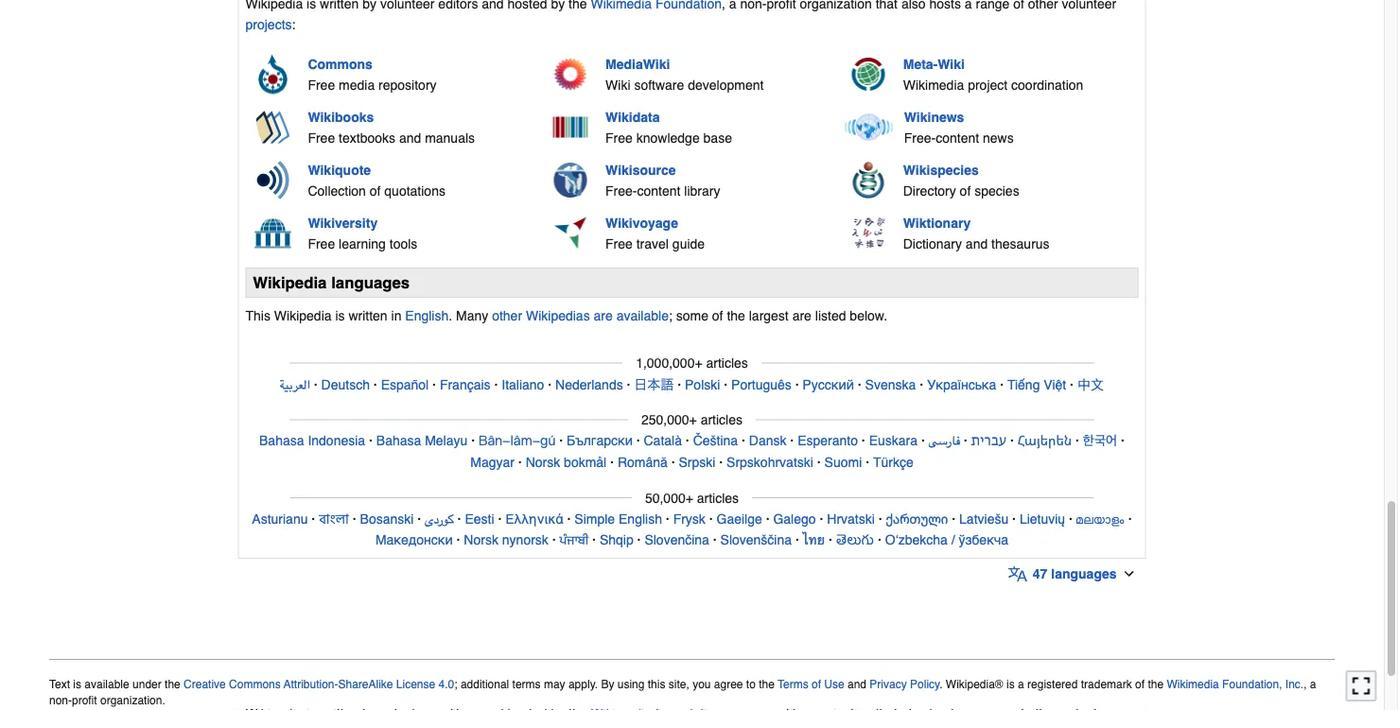 Task type: locate. For each thing, give the bounding box(es) containing it.
1 vertical spatial articles
[[701, 413, 743, 428]]

català
[[644, 433, 682, 449]]

and right use
[[848, 678, 867, 692]]

bokmål
[[564, 455, 607, 470]]

free inside wikivoyage free travel guide
[[606, 236, 633, 251]]

português
[[731, 377, 792, 392]]

meta-wiki wikimedia project coordination
[[903, 56, 1084, 92]]

1 horizontal spatial a
[[1310, 678, 1317, 692]]

content inside wikisource free-content library
[[637, 183, 681, 198]]

norsk down eesti
[[464, 532, 499, 547]]

and inside the wiktionary dictionary and thesaurus
[[966, 236, 988, 251]]

quotations
[[384, 183, 446, 198]]

1 horizontal spatial ;
[[669, 309, 673, 324]]

polski
[[685, 377, 720, 392]]

1 vertical spatial english
[[619, 511, 662, 527]]

bân-lâm-gú
[[479, 432, 556, 450]]

1 horizontal spatial english
[[619, 511, 662, 527]]

0 horizontal spatial ;
[[454, 678, 458, 692]]

commons link
[[308, 56, 373, 72]]

;
[[669, 309, 673, 324], [454, 678, 458, 692]]

norsk bokmål
[[526, 455, 607, 470]]

articles up polski
[[706, 356, 748, 371]]

trademark
[[1081, 678, 1132, 692]]

bosanski
[[360, 511, 414, 527]]

українська link
[[927, 377, 997, 392]]

0 horizontal spatial are
[[594, 309, 613, 324]]

کوردی link
[[425, 511, 454, 527]]

1 vertical spatial commons
[[229, 678, 281, 692]]

0 vertical spatial available
[[617, 309, 669, 324]]

sharealike
[[338, 678, 393, 692]]

. left many
[[449, 309, 452, 324]]

1 horizontal spatial languages
[[1051, 567, 1117, 582]]

free- inside the wikinews free-content news
[[904, 130, 936, 145]]

1 bahasa from the left
[[259, 433, 304, 449]]

wiki for meta-
[[938, 56, 965, 72]]

articles up gaeilge "link"
[[697, 491, 739, 506]]

0 horizontal spatial .
[[449, 309, 452, 324]]

français
[[440, 377, 491, 392]]

content down wikinews on the right
[[936, 130, 979, 145]]

wikisource logo image
[[554, 163, 587, 198]]

textbooks
[[339, 130, 395, 145]]

0 vertical spatial free-
[[904, 130, 936, 145]]

wikipedia down wikipedia languages
[[274, 309, 332, 324]]

עברית link
[[971, 433, 1007, 449]]

2 horizontal spatial and
[[966, 236, 988, 251]]

nederlands link
[[555, 377, 623, 392]]

free down commons link
[[308, 77, 335, 92]]

2 bahasa from the left
[[376, 433, 421, 449]]

1 horizontal spatial .
[[940, 678, 943, 692]]

, a non-profit organization.
[[49, 678, 1317, 707]]

. left wikipedia®
[[940, 678, 943, 692]]

a
[[1018, 678, 1024, 692], [1310, 678, 1317, 692]]

commons inside commons free media repository
[[308, 56, 373, 72]]

lâm-
[[511, 432, 540, 450]]

0 horizontal spatial norsk
[[464, 532, 499, 547]]

0 horizontal spatial wiki
[[606, 77, 631, 92]]

wiki down mediawiki
[[606, 77, 631, 92]]

srpskohrvatski link
[[727, 455, 814, 470]]

0 vertical spatial wikimedia
[[903, 77, 964, 92]]

oʻzbekcha / ўзбекча link
[[885, 532, 1009, 547]]

learning
[[339, 236, 386, 251]]

is right wikipedia®
[[1007, 678, 1015, 692]]

knowledge
[[637, 130, 700, 145]]

english up shqip link at the bottom left
[[619, 511, 662, 527]]

gaeilge link
[[717, 511, 762, 527]]

1 vertical spatial .
[[940, 678, 943, 692]]

1 horizontal spatial commons
[[308, 56, 373, 72]]

മലയാളം
[[1077, 511, 1125, 527]]

privacy
[[870, 678, 907, 692]]

0 horizontal spatial english
[[405, 309, 449, 324]]

wikimedia left foundation,
[[1167, 678, 1219, 692]]

0 vertical spatial languages
[[331, 273, 410, 292]]

free for wikiversity free learning tools
[[308, 236, 335, 251]]

bahasa left melayu
[[376, 433, 421, 449]]

is up profit
[[73, 678, 81, 692]]

2 vertical spatial and
[[848, 678, 867, 692]]

2 vertical spatial articles
[[697, 491, 739, 506]]

0 horizontal spatial and
[[399, 130, 421, 145]]

1 vertical spatial ;
[[454, 678, 458, 692]]

ไทย link
[[803, 532, 825, 547]]

slovenščina link
[[721, 532, 792, 547]]

1 horizontal spatial and
[[848, 678, 867, 692]]

1 vertical spatial free-
[[606, 183, 637, 198]]

1 horizontal spatial bahasa
[[376, 433, 421, 449]]

wikispecies logo image
[[852, 161, 885, 200]]

1 vertical spatial available
[[85, 678, 129, 692]]

0 horizontal spatial bahasa
[[259, 433, 304, 449]]

svenska
[[865, 377, 916, 392]]

the left "largest"
[[727, 309, 745, 324]]

wikinews link
[[904, 109, 965, 125]]

mediawiki logo image
[[554, 58, 587, 91]]

inc.
[[1286, 678, 1304, 692]]

free- down wikinews on the right
[[904, 130, 936, 145]]

svenska link
[[865, 377, 916, 392]]

0 vertical spatial content
[[936, 130, 979, 145]]

are left 'listed'
[[793, 309, 812, 324]]

1 horizontal spatial free-
[[904, 130, 936, 145]]

2 are from the left
[[793, 309, 812, 324]]

0 vertical spatial english
[[405, 309, 449, 324]]

polski link
[[685, 377, 720, 392]]

1 horizontal spatial content
[[936, 130, 979, 145]]

ελληνικά
[[505, 511, 564, 527]]

galego link
[[773, 511, 816, 527]]

available left some
[[617, 309, 669, 324]]

commons up media
[[308, 56, 373, 72]]

non-
[[49, 694, 72, 707]]

wikipedia up this
[[253, 273, 327, 292]]

فارسی link
[[929, 433, 960, 449]]

english right "in"
[[405, 309, 449, 324]]

2 a from the left
[[1310, 678, 1317, 692]]

languages up 'written'
[[331, 273, 410, 292]]

terms
[[778, 678, 809, 692]]

.
[[449, 309, 452, 324], [940, 678, 943, 692]]

50,000+
[[645, 491, 693, 506]]

the right under
[[165, 678, 180, 692]]

wikiversity
[[308, 215, 378, 230]]

2 horizontal spatial is
[[1007, 678, 1015, 692]]

русский link
[[803, 377, 854, 392]]

suomi link
[[825, 455, 862, 470]]

0 horizontal spatial wikimedia
[[903, 77, 964, 92]]

1 horizontal spatial wikimedia
[[1167, 678, 1219, 692]]

latviešu
[[959, 511, 1009, 527]]

wiki up wikinews link
[[938, 56, 965, 72]]

privacy policy link
[[870, 678, 940, 692]]

0 horizontal spatial a
[[1018, 678, 1024, 692]]

a inside , a non-profit organization.
[[1310, 678, 1317, 692]]

languages right 47
[[1051, 567, 1117, 582]]

1 vertical spatial norsk
[[464, 532, 499, 547]]

македонски link
[[376, 532, 453, 547]]

বাংলা
[[319, 511, 349, 527]]

čeština
[[693, 433, 738, 449]]

1 are from the left
[[594, 309, 613, 324]]

中文
[[1078, 375, 1104, 394]]

250,000+ articles
[[641, 413, 743, 428]]

species
[[975, 183, 1020, 198]]

wiki inside mediawiki wiki software development
[[606, 77, 631, 92]]

1 vertical spatial languages
[[1051, 567, 1117, 582]]

کوردی
[[425, 511, 454, 527]]

of right some
[[712, 309, 723, 324]]

türkçe
[[873, 455, 914, 470]]

0 vertical spatial commons
[[308, 56, 373, 72]]

1 vertical spatial and
[[966, 236, 988, 251]]

articles for bosanski
[[697, 491, 739, 506]]

are right the 'wikipedias'
[[594, 309, 613, 324]]

a left registered
[[1018, 678, 1024, 692]]

norsk nynorsk
[[464, 532, 549, 547]]

; left some
[[669, 309, 673, 324]]

0 vertical spatial wiki
[[938, 56, 965, 72]]

language progressive image
[[1008, 565, 1027, 584]]

free inside wikiversity free learning tools
[[308, 236, 335, 251]]

free inside commons free media repository
[[308, 77, 335, 92]]

0 vertical spatial norsk
[[526, 455, 560, 470]]

wikispecies link
[[903, 162, 979, 178]]

47 languages
[[1033, 567, 1117, 582]]

0 vertical spatial ;
[[669, 309, 673, 324]]

free- for wikisource free-content library
[[606, 183, 637, 198]]

a right ,
[[1310, 678, 1317, 692]]

news
[[983, 130, 1014, 145]]

0 vertical spatial articles
[[706, 356, 748, 371]]

50,000+ articles heading
[[632, 488, 752, 509]]

wikimedia down meta-wiki link
[[903, 77, 964, 92]]

may
[[544, 678, 565, 692]]

250,000+ articles heading
[[628, 410, 756, 431]]

free for wikidata free knowledge base
[[606, 130, 633, 145]]

content down wikisource link
[[637, 183, 681, 198]]

mediawiki
[[606, 56, 670, 72]]

of right collection
[[370, 183, 381, 198]]

1 vertical spatial wiki
[[606, 77, 631, 92]]

日本語 link
[[634, 377, 674, 392]]

; left the additional in the bottom left of the page
[[454, 678, 458, 692]]

free- inside wikisource free-content library
[[606, 183, 637, 198]]

available up profit
[[85, 678, 129, 692]]

development
[[688, 77, 764, 92]]

library
[[684, 183, 720, 198]]

written
[[349, 309, 388, 324]]

/
[[952, 532, 955, 547]]

1 horizontal spatial is
[[335, 309, 345, 324]]

1,000,000+ articles
[[636, 356, 748, 371]]

0 vertical spatial and
[[399, 130, 421, 145]]

free inside wikibooks free textbooks and manuals
[[308, 130, 335, 145]]

and left "thesaurus"
[[966, 236, 988, 251]]

wikiquote logo image
[[256, 161, 290, 200]]

0 horizontal spatial free-
[[606, 183, 637, 198]]

0 horizontal spatial available
[[85, 678, 129, 692]]

of inside wikiquote collection of quotations
[[370, 183, 381, 198]]

of left species on the right of the page
[[960, 183, 971, 198]]

and left manuals
[[399, 130, 421, 145]]

wiki inside meta-wiki wikimedia project coordination
[[938, 56, 965, 72]]

free down wikiversity
[[308, 236, 335, 251]]

is left 'written'
[[335, 309, 345, 324]]

articles up čeština
[[701, 413, 743, 428]]

0 horizontal spatial languages
[[331, 273, 410, 292]]

1 vertical spatial content
[[637, 183, 681, 198]]

français link
[[440, 377, 491, 392]]

content inside the wikinews free-content news
[[936, 130, 979, 145]]

1 horizontal spatial wiki
[[938, 56, 965, 72]]

free down wikivoyage link
[[606, 236, 633, 251]]

հայերեն
[[1018, 433, 1072, 449]]

bahasa left indonesia
[[259, 433, 304, 449]]

free- down wikisource link
[[606, 183, 637, 198]]

free inside "wikidata free knowledge base"
[[606, 130, 633, 145]]

free down "wikibooks"
[[308, 130, 335, 145]]

español link
[[381, 377, 429, 392]]

many
[[456, 309, 488, 324]]

free down the wikidata
[[606, 130, 633, 145]]

deutsch link
[[321, 377, 370, 392]]

listed
[[815, 309, 846, 324]]

1 horizontal spatial norsk
[[526, 455, 560, 470]]

ქართული
[[886, 511, 948, 527]]

commons right creative
[[229, 678, 281, 692]]

中文 link
[[1078, 375, 1104, 394]]

1 vertical spatial wikimedia
[[1167, 678, 1219, 692]]

wiktionary link
[[903, 215, 971, 230]]

content for wikisource
[[637, 183, 681, 198]]

български link
[[567, 433, 633, 449]]

0 horizontal spatial content
[[637, 183, 681, 198]]

1 horizontal spatial are
[[793, 309, 812, 324]]

bahasa for bahasa indonesia
[[259, 433, 304, 449]]

lietuvių
[[1020, 511, 1066, 527]]

norsk down gú
[[526, 455, 560, 470]]

this
[[648, 678, 666, 692]]

of left use
[[812, 678, 821, 692]]

simple english
[[575, 511, 662, 527]]



Task type: describe. For each thing, give the bounding box(es) containing it.
magyar link
[[471, 455, 515, 470]]

commons logo image
[[258, 55, 288, 94]]

فارسی
[[929, 433, 960, 449]]

deutsch
[[321, 377, 370, 392]]

wikisource free-content library
[[606, 162, 720, 198]]

lietuvių link
[[1020, 511, 1066, 527]]

norsk bokmål link
[[526, 455, 607, 470]]

wikiversity logo image
[[254, 217, 292, 249]]

commons free media repository
[[308, 56, 437, 92]]

norsk for norsk bokmål
[[526, 455, 560, 470]]

wikispecies directory of species
[[903, 162, 1020, 198]]

wikisource link
[[606, 162, 676, 178]]

galego
[[773, 511, 816, 527]]

creative
[[184, 678, 226, 692]]

of right trademark
[[1135, 678, 1145, 692]]

free- for wikinews free-content news
[[904, 130, 936, 145]]

hrvatski link
[[827, 511, 875, 527]]

directory
[[903, 183, 956, 198]]

0 horizontal spatial commons
[[229, 678, 281, 692]]

of inside wikispecies directory of species
[[960, 183, 971, 198]]

meta-wiki logo image
[[852, 58, 885, 91]]

languages for wikipedia languages
[[331, 273, 410, 292]]

日本語
[[634, 378, 674, 391]]

media
[[339, 77, 375, 92]]

languages for 47 languages
[[1051, 567, 1117, 582]]

organization.
[[100, 694, 165, 707]]

ਪੰਜਾਬੀ link
[[560, 532, 589, 547]]

română
[[618, 455, 668, 470]]

1 vertical spatial wikipedia
[[274, 309, 332, 324]]

free for wikibooks free textbooks and manuals
[[308, 130, 335, 145]]

projects :
[[246, 17, 296, 32]]

gú
[[540, 432, 556, 450]]

русский
[[803, 377, 854, 392]]

thesaurus
[[992, 236, 1050, 251]]

collection
[[308, 183, 366, 198]]

text is available under the creative commons attribution-sharealike license 4.0 ; additional terms may apply.  by using this site, you agree to the terms of use and privacy policy . wikipedia® is a registered trademark of the wikimedia foundation, inc.
[[49, 678, 1304, 692]]

wiktionary logo image
[[852, 217, 885, 250]]

frysk link
[[673, 511, 706, 527]]

gaeilge
[[717, 511, 762, 527]]

0 vertical spatial .
[[449, 309, 452, 324]]

indonesia
[[308, 433, 365, 449]]

0 vertical spatial wikipedia
[[253, 273, 327, 292]]

the right to
[[759, 678, 775, 692]]

wiki for mediawiki
[[606, 77, 631, 92]]

1,000,000+ articles heading
[[623, 353, 762, 374]]

nynorsk
[[502, 532, 549, 547]]

:
[[292, 17, 296, 32]]

magyar
[[471, 455, 515, 470]]

հայերեն link
[[1018, 433, 1072, 449]]

suomi
[[825, 455, 862, 470]]

italiano link
[[502, 377, 544, 392]]

nederlands
[[555, 377, 623, 392]]

other
[[492, 309, 522, 324]]

1 horizontal spatial available
[[617, 309, 669, 324]]

wikivoyage free travel guide
[[606, 215, 705, 251]]

wikidata free knowledge base
[[606, 109, 732, 145]]

text
[[49, 678, 70, 692]]

free for commons free media repository
[[308, 77, 335, 92]]

wikinews logo image
[[845, 114, 893, 141]]

wikivoyage link
[[606, 215, 678, 230]]

한국어 link
[[1083, 433, 1118, 450]]

manuals
[[425, 130, 475, 145]]

slovenčina
[[645, 532, 710, 547]]

wiktionary
[[903, 215, 971, 230]]

by
[[601, 678, 614, 692]]

articles for español
[[706, 356, 748, 371]]

wikinews free-content news
[[904, 109, 1014, 145]]

עברית
[[971, 433, 1007, 449]]

ελληνικά link
[[505, 511, 564, 527]]

simple english link
[[575, 511, 662, 527]]

tiếng
[[1008, 377, 1040, 392]]

slovenščina
[[721, 532, 792, 547]]

wikipedia languages
[[253, 273, 410, 292]]

terms
[[512, 678, 541, 692]]

apply.
[[569, 678, 598, 692]]

norsk for norsk nynorsk
[[464, 532, 499, 547]]

software
[[634, 77, 684, 92]]

മലയാളം link
[[1077, 511, 1125, 527]]

한국어 magyar
[[471, 434, 1118, 470]]

wikiquote collection of quotations
[[308, 162, 446, 198]]

wikimedia inside meta-wiki wikimedia project coordination
[[903, 77, 964, 92]]

wikibooks logo image
[[256, 111, 290, 144]]

български
[[567, 433, 633, 449]]

wikidata logo image
[[548, 115, 593, 140]]

bahasa for bahasa melayu
[[376, 433, 421, 449]]

dansk
[[749, 433, 787, 449]]

wikipedias
[[526, 309, 590, 324]]

in
[[391, 309, 402, 324]]

bân-lâm-gú link
[[479, 432, 556, 450]]

additional
[[461, 678, 509, 692]]

guide
[[673, 236, 705, 251]]

tiếng việt
[[1008, 377, 1067, 392]]

0 horizontal spatial is
[[73, 678, 81, 692]]

articles for bân-lâm-gú
[[701, 413, 743, 428]]

the right trademark
[[1148, 678, 1164, 692]]

fullscreen image
[[1352, 677, 1371, 696]]

below.
[[850, 309, 888, 324]]

using
[[618, 678, 645, 692]]

العربية link
[[280, 377, 310, 392]]

wikinews
[[904, 109, 965, 125]]

and inside wikibooks free textbooks and manuals
[[399, 130, 421, 145]]

srpski
[[679, 455, 716, 470]]

slovenčina link
[[645, 532, 710, 547]]

മലയാളം македонски
[[376, 511, 1125, 547]]

free for wikivoyage free travel guide
[[606, 236, 633, 251]]

under
[[132, 678, 162, 692]]

travel
[[637, 236, 669, 251]]

1 a from the left
[[1018, 678, 1024, 692]]

español
[[381, 377, 429, 392]]

asturianu
[[252, 511, 308, 527]]

projects
[[246, 17, 292, 32]]

registered
[[1028, 678, 1078, 692]]

content for wikinews
[[936, 130, 979, 145]]

other wikipedias are available link
[[492, 309, 669, 324]]

wikivoyage logo image
[[554, 217, 587, 250]]

bahasa indonesia link
[[259, 433, 365, 449]]



Task type: vqa. For each thing, say whether or not it's contained in the screenshot.


